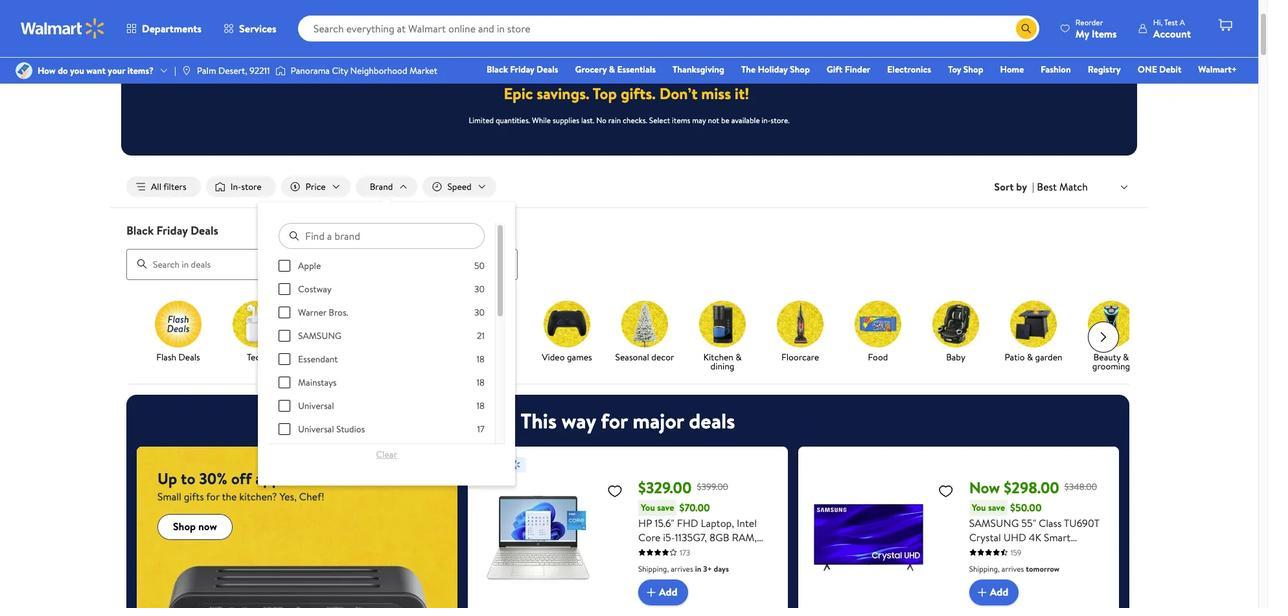Task type: locate. For each thing, give the bounding box(es) containing it.
11
[[767, 544, 774, 558]]

1 vertical spatial for
[[206, 489, 220, 503]]

1 vertical spatial deals
[[191, 222, 218, 239]]

seasonal decor link
[[611, 301, 679, 364]]

0 horizontal spatial black friday deals
[[126, 222, 218, 239]]

0 horizontal spatial add
[[659, 585, 678, 599]]

1 vertical spatial 18
[[477, 376, 485, 389]]

8gb
[[710, 530, 730, 544]]

shop baby image
[[933, 301, 979, 347]]

add down the shipping, arrives tomorrow
[[990, 585, 1009, 599]]

in-store
[[231, 180, 262, 193]]

1 universal from the top
[[298, 399, 334, 412]]

1 horizontal spatial add
[[990, 585, 1009, 599]]

1 vertical spatial universal
[[298, 423, 334, 436]]

& right 'dining'
[[736, 350, 742, 363]]

now $298.00 $348.00
[[970, 476, 1097, 498]]

quantities.
[[496, 115, 530, 126]]

$329.00 group
[[478, 457, 778, 608]]

save inside you save $70.00 hp 15.6" fhd laptop, intel core i5-1135g7, 8gb ram, 256gb ssd, silver, windows 11 home, 15-dy2795wm
[[657, 501, 674, 514]]

0 horizontal spatial you
[[641, 501, 655, 514]]

available
[[732, 115, 760, 126]]

departments
[[142, 21, 202, 36]]

search icon image
[[1021, 23, 1032, 34]]

shop video games image
[[544, 301, 591, 347]]

home
[[1001, 63, 1024, 76]]

deals down in-store button
[[191, 222, 218, 239]]

1 add button from the left
[[638, 579, 688, 605]]

2 vertical spatial deals
[[179, 350, 200, 363]]

you up hp
[[641, 501, 655, 514]]

0 horizontal spatial samsung
[[298, 329, 342, 342]]

2 you from the left
[[972, 501, 986, 514]]

1 you from the left
[[641, 501, 655, 514]]

0 vertical spatial friday
[[510, 63, 535, 76]]

shop now
[[173, 519, 217, 534]]

deals inside search box
[[191, 222, 218, 239]]

1 horizontal spatial fashion
[[1041, 63, 1071, 76]]

store.
[[771, 115, 790, 126]]

shop patio & garden image
[[1011, 301, 1057, 347]]

you down now
[[972, 501, 986, 514]]

shipping, inside now $298.00 group
[[970, 563, 1000, 574]]

friday up epic
[[510, 63, 535, 76]]

 image
[[181, 65, 192, 76]]

1 horizontal spatial for
[[601, 406, 628, 435]]

1 vertical spatial 30
[[475, 306, 485, 319]]

you
[[641, 501, 655, 514], [972, 501, 986, 514]]

0 vertical spatial |
[[174, 64, 176, 77]]

gift finder link
[[821, 62, 877, 76]]

all filters
[[151, 180, 187, 193]]

30 up 21
[[475, 306, 485, 319]]

shop right holiday
[[790, 63, 810, 76]]

1 vertical spatial fashion
[[475, 350, 504, 363]]

dy2795wm
[[684, 558, 733, 573]]

deals up savings.
[[537, 63, 558, 76]]

intel
[[737, 516, 757, 530]]

1 horizontal spatial samsung
[[970, 516, 1019, 530]]

price button
[[281, 176, 350, 197]]

add for now
[[990, 585, 1009, 599]]

you inside you save $70.00 hp 15.6" fhd laptop, intel core i5-1135g7, 8gb ram, 256gb ssd, silver, windows 11 home, 15-dy2795wm
[[641, 501, 655, 514]]

0 horizontal spatial fashion link
[[456, 301, 523, 364]]

add down the 15-
[[659, 585, 678, 599]]

shop left now
[[173, 519, 196, 534]]

18 for universal
[[477, 399, 485, 412]]

deals
[[689, 406, 735, 435]]

1 vertical spatial samsung
[[970, 516, 1019, 530]]

your
[[108, 64, 125, 77]]

the holiday shop
[[742, 63, 810, 76]]

arrives down 159
[[1002, 563, 1024, 574]]

walmart+ link
[[1193, 62, 1243, 76]]

add to cart image down the (new)
[[975, 584, 990, 600]]

electronics link
[[882, 62, 937, 76]]

add to cart image inside $329.00 group
[[644, 584, 659, 600]]

0 horizontal spatial shipping,
[[638, 563, 669, 574]]

2 shipping, from the left
[[970, 563, 1000, 574]]

add button down the (new)
[[970, 579, 1019, 605]]

you save $50.00 samsung 55" class tu690t crystal uhd 4k smart television - un55tu690tfxza (new)
[[970, 500, 1108, 573]]

0 horizontal spatial friday
[[157, 222, 188, 239]]

fhd
[[677, 516, 699, 530]]

warner
[[298, 306, 327, 319]]

add to cart image for $329.00
[[644, 584, 659, 600]]

 image right 92211
[[275, 64, 286, 77]]

match
[[1060, 179, 1088, 194]]

1 horizontal spatial |
[[1033, 180, 1035, 194]]

save up '15.6"'
[[657, 501, 674, 514]]

None checkbox
[[279, 307, 290, 318], [279, 400, 290, 412], [279, 307, 290, 318], [279, 400, 290, 412]]

universal left studios
[[298, 423, 334, 436]]

& right patio
[[1027, 350, 1033, 363]]

filters
[[163, 180, 187, 193]]

2 arrives from the left
[[1002, 563, 1024, 574]]

2 add to cart image from the left
[[975, 584, 990, 600]]

& for essentials
[[609, 63, 615, 76]]

uhd
[[1004, 530, 1027, 544]]

items?
[[127, 64, 154, 77]]

deals right flash
[[179, 350, 200, 363]]

1 horizontal spatial black
[[487, 63, 508, 76]]

no
[[596, 115, 607, 126]]

items
[[672, 115, 691, 126]]

1 vertical spatial black
[[126, 222, 154, 239]]

None checkbox
[[279, 260, 290, 272], [279, 283, 290, 295], [279, 330, 290, 342], [279, 353, 290, 365], [279, 377, 290, 388], [279, 423, 290, 435], [279, 260, 290, 272], [279, 283, 290, 295], [279, 330, 290, 342], [279, 353, 290, 365], [279, 377, 290, 388], [279, 423, 290, 435]]

black friday deals up epic
[[487, 63, 558, 76]]

friday down filters
[[157, 222, 188, 239]]

fashion down 21
[[475, 350, 504, 363]]

group
[[279, 259, 485, 608]]

 image left "how"
[[16, 62, 32, 79]]

1 arrives from the left
[[671, 563, 693, 574]]

speed button
[[423, 176, 496, 197]]

add inside now $298.00 group
[[990, 585, 1009, 599]]

1 18 from the top
[[477, 353, 485, 366]]

& right grocery
[[609, 63, 615, 76]]

| right by
[[1033, 180, 1035, 194]]

3 18 from the top
[[477, 399, 485, 412]]

1 vertical spatial black friday deals
[[126, 222, 218, 239]]

arrives inside now $298.00 group
[[1002, 563, 1024, 574]]

shipping, down 256gb
[[638, 563, 669, 574]]

add to favorites list, samsung 55" class tu690t crystal uhd 4k smart television - un55tu690tfxza (new) image
[[938, 483, 954, 499]]

0 horizontal spatial add button
[[638, 579, 688, 605]]

black up epic
[[487, 63, 508, 76]]

1 horizontal spatial  image
[[275, 64, 286, 77]]

shop toys image
[[310, 301, 357, 347]]

& inside kitchen & dining
[[736, 350, 742, 363]]

add inside $329.00 group
[[659, 585, 678, 599]]

2 add from the left
[[990, 585, 1009, 599]]

services button
[[213, 13, 288, 44]]

shop right toy
[[964, 63, 984, 76]]

0 horizontal spatial add to cart image
[[644, 584, 659, 600]]

shipping, for now
[[970, 563, 1000, 574]]

2 vertical spatial 18
[[477, 399, 485, 412]]

flash deals link
[[145, 301, 212, 364]]

0 vertical spatial 30
[[475, 283, 485, 296]]

1 horizontal spatial friday
[[510, 63, 535, 76]]

0 horizontal spatial arrives
[[671, 563, 693, 574]]

baby link
[[922, 301, 990, 364]]

black friday deals down filters
[[126, 222, 218, 239]]

panorama city neighborhood market
[[291, 64, 438, 77]]

0 vertical spatial for
[[601, 406, 628, 435]]

store
[[241, 180, 262, 193]]

desert,
[[218, 64, 247, 77]]

& right beauty
[[1123, 350, 1129, 363]]

black up search icon
[[126, 222, 154, 239]]

search image
[[137, 259, 147, 269]]

shop
[[790, 63, 810, 76], [964, 63, 984, 76], [173, 519, 196, 534]]

essendant
[[298, 353, 338, 366]]

fashion link
[[1035, 62, 1077, 76], [456, 301, 523, 364]]

thanksgiving link
[[667, 62, 731, 76]]

2 save from the left
[[988, 501, 1005, 514]]

0 horizontal spatial save
[[657, 501, 674, 514]]

1 horizontal spatial arrives
[[1002, 563, 1024, 574]]

black friday deals inside search box
[[126, 222, 218, 239]]

1 horizontal spatial add to cart image
[[975, 584, 990, 600]]

studios
[[336, 423, 365, 436]]

1 vertical spatial |
[[1033, 180, 1035, 194]]

samsung inside you save $50.00 samsung 55" class tu690t crystal uhd 4k smart television - un55tu690tfxza (new)
[[970, 516, 1019, 530]]

0 vertical spatial black
[[487, 63, 508, 76]]

shop food image
[[855, 301, 902, 347]]

now
[[970, 476, 1000, 498]]

checks.
[[623, 115, 648, 126]]

1 30 from the top
[[475, 283, 485, 296]]

18 for essendant
[[477, 353, 485, 366]]

add button down home,
[[638, 579, 688, 605]]

1 shipping, from the left
[[638, 563, 669, 574]]

deals
[[537, 63, 558, 76], [191, 222, 218, 239], [179, 350, 200, 363]]

grocery
[[575, 63, 607, 76]]

hp
[[638, 516, 652, 530]]

seasonal decor
[[615, 350, 674, 363]]

Search search field
[[298, 16, 1040, 41]]

0 vertical spatial 18
[[477, 353, 485, 366]]

small
[[158, 489, 181, 503]]

add button for now
[[970, 579, 1019, 605]]

add button inside now $298.00 group
[[970, 579, 1019, 605]]

fashion right home
[[1041, 63, 1071, 76]]

for right way
[[601, 406, 628, 435]]

2 30 from the top
[[475, 306, 485, 319]]

1 add from the left
[[659, 585, 678, 599]]

you for now $298.00
[[972, 501, 986, 514]]

0 vertical spatial fashion link
[[1035, 62, 1077, 76]]

best
[[1037, 179, 1057, 194]]

way
[[562, 406, 596, 435]]

the
[[742, 63, 756, 76]]

registry link
[[1082, 62, 1127, 76]]

0 vertical spatial universal
[[298, 399, 334, 412]]

save inside you save $50.00 samsung 55" class tu690t crystal uhd 4k smart television - un55tu690tfxza (new)
[[988, 501, 1005, 514]]

for left the
[[206, 489, 220, 503]]

kitchen
[[704, 350, 734, 363]]

gift
[[827, 63, 843, 76]]

how do you want your items?
[[38, 64, 154, 77]]

| left palm
[[174, 64, 176, 77]]

add to cart image down home,
[[644, 584, 659, 600]]

palm desert, 92211
[[197, 64, 270, 77]]

walmart+
[[1199, 63, 1237, 76]]

shop seasonal image
[[622, 301, 668, 347]]

limited
[[469, 115, 494, 126]]

1 horizontal spatial add button
[[970, 579, 1019, 605]]

universal down 'mainstays'
[[298, 399, 334, 412]]

1 save from the left
[[657, 501, 674, 514]]

account
[[1154, 26, 1191, 41]]

1 horizontal spatial black friday deals
[[487, 63, 558, 76]]

samsung up television
[[970, 516, 1019, 530]]

1 horizontal spatial save
[[988, 501, 1005, 514]]

add to cart image inside now $298.00 group
[[975, 584, 990, 600]]

save for now
[[988, 501, 1005, 514]]

save down now
[[988, 501, 1005, 514]]

warner bros.
[[298, 306, 348, 319]]

do
[[58, 64, 68, 77]]

1 horizontal spatial shipping,
[[970, 563, 1000, 574]]

1 horizontal spatial you
[[972, 501, 986, 514]]

up
[[158, 467, 177, 489]]

0 horizontal spatial  image
[[16, 62, 32, 79]]

save
[[657, 501, 674, 514], [988, 501, 1005, 514]]

arrives inside $329.00 group
[[671, 563, 693, 574]]

hi, test a account
[[1154, 17, 1191, 41]]

1 vertical spatial friday
[[157, 222, 188, 239]]

it!
[[735, 82, 750, 104]]

50
[[474, 259, 485, 272]]

0 horizontal spatial shop
[[173, 519, 196, 534]]

30 down 50
[[475, 283, 485, 296]]

arrives left in
[[671, 563, 693, 574]]

1 horizontal spatial fashion link
[[1035, 62, 1077, 76]]

this way for major deals
[[521, 406, 735, 435]]

add to cart image
[[644, 584, 659, 600], [975, 584, 990, 600]]

1 add to cart image from the left
[[644, 584, 659, 600]]

add button inside $329.00 group
[[638, 579, 688, 605]]

 image for panorama
[[275, 64, 286, 77]]

supplies
[[553, 115, 580, 126]]

0 horizontal spatial |
[[174, 64, 176, 77]]

samsung up essendant
[[298, 329, 342, 342]]

92211
[[250, 64, 270, 77]]

universal for universal studios
[[298, 423, 334, 436]]

2 18 from the top
[[477, 376, 485, 389]]

hi,
[[1154, 17, 1163, 28]]

shipping, down television
[[970, 563, 1000, 574]]

0 horizontal spatial black
[[126, 222, 154, 239]]

my
[[1076, 26, 1090, 41]]

you inside you save $50.00 samsung 55" class tu690t crystal uhd 4k smart television - un55tu690tfxza (new)
[[972, 501, 986, 514]]

0 horizontal spatial for
[[206, 489, 220, 503]]

flash
[[156, 350, 176, 363]]

mainstays
[[298, 376, 337, 389]]

2 add button from the left
[[970, 579, 1019, 605]]

shipping, inside $329.00 group
[[638, 563, 669, 574]]

Find a brand search field
[[279, 223, 485, 249]]

2 universal from the top
[[298, 423, 334, 436]]

bros.
[[329, 306, 348, 319]]

& inside 'beauty & grooming'
[[1123, 350, 1129, 363]]

 image
[[16, 62, 32, 79], [275, 64, 286, 77]]



Task type: describe. For each thing, give the bounding box(es) containing it.
crystal
[[970, 530, 1001, 544]]

dining
[[711, 359, 735, 372]]

panorama
[[291, 64, 330, 77]]

smart
[[1044, 530, 1071, 544]]

up to 30% off appliances small gifts for the kitchen? yes, chef!
[[158, 467, 327, 503]]

black friday deals link
[[481, 62, 564, 76]]

group containing apple
[[279, 259, 485, 608]]

video games link
[[533, 301, 601, 364]]

miss
[[702, 82, 731, 104]]

food link
[[845, 301, 912, 364]]

patio & garden
[[1005, 350, 1063, 363]]

universal for universal
[[298, 399, 334, 412]]

next slide for chipmodulewithimages list image
[[1088, 321, 1119, 352]]

arrives for now
[[1002, 563, 1024, 574]]

arrives for $329.00
[[671, 563, 693, 574]]

shop floorcare image
[[777, 301, 824, 347]]

tu690t
[[1064, 516, 1100, 530]]

floorcare
[[782, 350, 819, 363]]

reorder
[[1076, 17, 1103, 28]]

services
[[239, 21, 277, 36]]

15.6"
[[655, 516, 675, 530]]

palm
[[197, 64, 216, 77]]

limited quantities. while supplies last. no rain checks. select items may not be available in-store.
[[469, 115, 790, 126]]

home,
[[638, 558, 668, 573]]

$399.00
[[697, 480, 729, 493]]

0 horizontal spatial fashion
[[475, 350, 504, 363]]

17
[[477, 423, 485, 436]]

class
[[1039, 516, 1062, 530]]

food
[[868, 350, 888, 363]]

you for $329.00
[[641, 501, 655, 514]]

shop tech image
[[233, 301, 279, 347]]

now
[[198, 519, 217, 534]]

$329.00 $399.00
[[638, 476, 729, 498]]

toy shop
[[948, 63, 984, 76]]

neighborhood
[[350, 64, 407, 77]]

kitchen & dining link
[[689, 301, 756, 373]]

walmart black friday deals for days image
[[510, 34, 749, 67]]

finder
[[845, 63, 871, 76]]

shipping, arrives tomorrow
[[970, 563, 1060, 574]]

add to favorites list, hp 15.6" fhd laptop, intel core i5-1135g7, 8gb ram, 256gb ssd, silver, windows 11 home, 15-dy2795wm image
[[607, 483, 623, 499]]

friday inside search box
[[157, 222, 188, 239]]

1 horizontal spatial shop
[[790, 63, 810, 76]]

clear button
[[279, 444, 495, 465]]

$329.00
[[638, 476, 692, 498]]

shipping, for $329.00
[[638, 563, 669, 574]]

kitchen & dining
[[704, 350, 742, 372]]

one debit
[[1138, 63, 1182, 76]]

cart contains 0 items total amount $0.00 image
[[1218, 18, 1234, 33]]

beauty
[[1094, 350, 1121, 363]]

0 vertical spatial fashion
[[1041, 63, 1071, 76]]

brand button
[[356, 176, 418, 197]]

walmart image
[[21, 18, 105, 39]]

debit
[[1160, 63, 1182, 76]]

while
[[532, 115, 551, 126]]

apple
[[298, 259, 321, 272]]

0 vertical spatial deals
[[537, 63, 558, 76]]

test
[[1165, 17, 1178, 28]]

in-store button
[[206, 176, 276, 197]]

one debit link
[[1132, 62, 1188, 76]]

flash deals image
[[155, 301, 202, 347]]

shipping, arrives in 3+ days
[[638, 563, 729, 574]]

30 for warner bros.
[[475, 306, 485, 319]]

4k
[[1029, 530, 1042, 544]]

in-
[[231, 180, 241, 193]]

kitchen?
[[239, 489, 277, 503]]

essentials
[[617, 63, 656, 76]]

windows
[[725, 544, 765, 558]]

save for $329.00
[[657, 501, 674, 514]]

grooming
[[1093, 359, 1131, 372]]

(new)
[[970, 558, 997, 573]]

add to cart image for now
[[975, 584, 990, 600]]

black inside search box
[[126, 222, 154, 239]]

patio
[[1005, 350, 1025, 363]]

3+
[[703, 563, 712, 574]]

market
[[410, 64, 438, 77]]

ssd,
[[672, 544, 693, 558]]

Walmart Site-Wide search field
[[298, 16, 1040, 41]]

30 for costway
[[475, 283, 485, 296]]

 image for how
[[16, 62, 32, 79]]

15-
[[671, 558, 684, 573]]

| inside sort and filter section 'element'
[[1033, 180, 1035, 194]]

price
[[306, 180, 326, 193]]

tech link
[[222, 301, 290, 364]]

sort and filter section element
[[111, 166, 1148, 207]]

30%
[[199, 467, 227, 489]]

for inside up to 30% off appliances small gifts for the kitchen? yes, chef!
[[206, 489, 220, 503]]

& for grooming
[[1123, 350, 1129, 363]]

top
[[593, 82, 617, 104]]

& for dining
[[736, 350, 742, 363]]

speed
[[448, 180, 472, 193]]

in
[[695, 563, 702, 574]]

un55tu690tfxza
[[1022, 544, 1108, 558]]

Black Friday Deals search field
[[111, 222, 1148, 280]]

registry
[[1088, 63, 1121, 76]]

sort
[[995, 180, 1014, 194]]

add for $329.00
[[659, 585, 678, 599]]

rain
[[608, 115, 621, 126]]

holiday
[[758, 63, 788, 76]]

shop fashion image
[[466, 301, 513, 347]]

a
[[1180, 17, 1185, 28]]

0 vertical spatial samsung
[[298, 329, 342, 342]]

you save $70.00 hp 15.6" fhd laptop, intel core i5-1135g7, 8gb ram, 256gb ssd, silver, windows 11 home, 15-dy2795wm
[[638, 500, 774, 573]]

now $298.00 group
[[809, 457, 1109, 608]]

grocery & essentials
[[575, 63, 656, 76]]

select
[[649, 115, 670, 126]]

chef!
[[299, 489, 324, 503]]

decor
[[652, 350, 674, 363]]

gifts.
[[621, 82, 656, 104]]

& for garden
[[1027, 350, 1033, 363]]

shop kitchen & dining image
[[699, 301, 746, 347]]

1 vertical spatial fashion link
[[456, 301, 523, 364]]

shop beauty & grooming image
[[1088, 301, 1135, 347]]

18 for mainstays
[[477, 376, 485, 389]]

off
[[231, 467, 252, 489]]

days
[[714, 563, 729, 574]]

garden
[[1036, 350, 1063, 363]]

shop inside button
[[173, 519, 196, 534]]

2 horizontal spatial shop
[[964, 63, 984, 76]]

add button for $329.00
[[638, 579, 688, 605]]

silver,
[[696, 544, 722, 558]]

savings.
[[537, 82, 590, 104]]

159
[[1011, 547, 1022, 558]]

gift finder
[[827, 63, 871, 76]]

0 vertical spatial black friday deals
[[487, 63, 558, 76]]

this
[[521, 406, 557, 435]]

reorder my items
[[1076, 17, 1117, 41]]

Search in deals search field
[[126, 249, 518, 280]]



Task type: vqa. For each thing, say whether or not it's contained in the screenshot.
second Add from the right
yes



